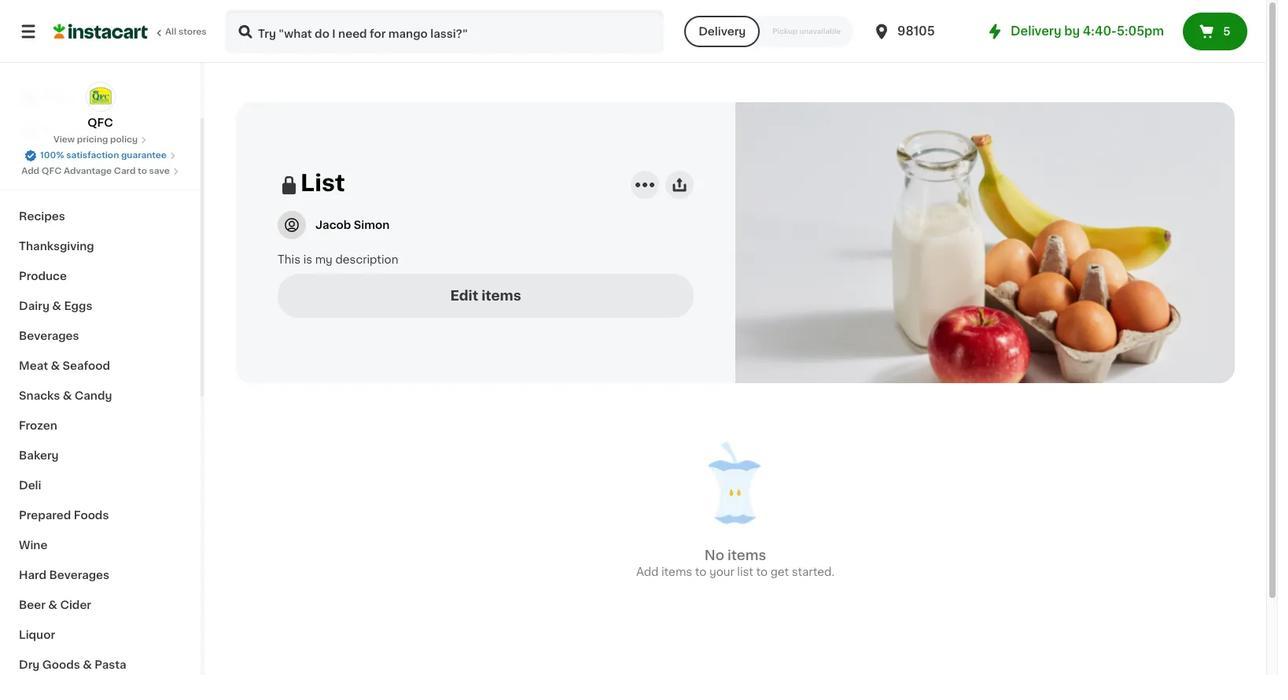 Task type: locate. For each thing, give the bounding box(es) containing it.
delivery button
[[685, 16, 761, 47]]

hard beverages
[[19, 570, 109, 581]]

view pricing policy link
[[53, 134, 147, 146]]

1 horizontal spatial add
[[637, 567, 659, 578]]

delivery for delivery
[[699, 26, 746, 37]]

1 horizontal spatial items
[[662, 567, 693, 578]]

0 horizontal spatial delivery
[[699, 26, 746, 37]]

1 vertical spatial add
[[637, 567, 659, 578]]

liquor
[[19, 630, 55, 641]]

service type group
[[685, 16, 854, 47]]

my
[[315, 254, 333, 265]]

to right 'list'
[[757, 567, 768, 578]]

items up 'list'
[[728, 550, 767, 562]]

delivery by 4:40-5:05pm
[[1011, 25, 1165, 37]]

&
[[52, 301, 61, 312], [51, 360, 60, 371], [63, 390, 72, 401], [48, 600, 57, 611], [83, 660, 92, 671]]

0 horizontal spatial to
[[138, 167, 147, 176]]

0 vertical spatial beverages
[[19, 331, 79, 342]]

deli link
[[9, 471, 191, 501]]

items inside button
[[482, 290, 521, 302]]

all stores link
[[54, 9, 208, 54]]

thanksgiving
[[19, 241, 94, 252]]

it
[[69, 124, 77, 135]]

lists
[[44, 155, 71, 166]]

bakery
[[19, 450, 59, 461]]

list
[[738, 567, 754, 578]]

recipes
[[19, 211, 65, 222]]

delivery inside button
[[699, 26, 746, 37]]

prepared foods link
[[9, 501, 191, 530]]

foods
[[74, 510, 109, 521]]

jacob simon
[[316, 220, 390, 231]]

1 vertical spatial beverages
[[49, 570, 109, 581]]

& left eggs
[[52, 301, 61, 312]]

frozen
[[19, 420, 57, 431]]

items right 'edit'
[[482, 290, 521, 302]]

snacks
[[19, 390, 60, 401]]

2 vertical spatial items
[[662, 567, 693, 578]]

beverages down the dairy & eggs
[[19, 331, 79, 342]]

edit
[[451, 290, 479, 302]]

to
[[138, 167, 147, 176], [696, 567, 707, 578], [757, 567, 768, 578]]

cider
[[60, 600, 91, 611]]

buy it again
[[44, 124, 111, 135]]

instacart logo image
[[54, 22, 148, 41]]

100% satisfaction guarantee button
[[24, 146, 176, 162]]

qfc down lists
[[42, 167, 62, 176]]

add up recipes
[[21, 167, 39, 176]]

0 horizontal spatial items
[[482, 290, 521, 302]]

98105
[[898, 25, 935, 37]]

Search field
[[227, 11, 663, 52]]

& inside "link"
[[51, 360, 60, 371]]

view
[[53, 135, 75, 144]]

0 horizontal spatial qfc
[[42, 167, 62, 176]]

buy
[[44, 124, 66, 135]]

your
[[710, 567, 735, 578]]

1 vertical spatial items
[[728, 550, 767, 562]]

stores
[[179, 28, 207, 36]]

add qfc advantage card to save
[[21, 167, 170, 176]]

meat & seafood link
[[9, 351, 191, 381]]

2 horizontal spatial items
[[728, 550, 767, 562]]

items
[[482, 290, 521, 302], [728, 550, 767, 562], [662, 567, 693, 578]]

1 vertical spatial qfc
[[42, 167, 62, 176]]

goods
[[42, 660, 80, 671]]

to left your
[[696, 567, 707, 578]]

0 vertical spatial items
[[482, 290, 521, 302]]

& left 'candy'
[[63, 390, 72, 401]]

frozen link
[[9, 411, 191, 441]]

None search field
[[225, 9, 664, 54]]

thanksgiving link
[[9, 231, 191, 261]]

0 horizontal spatial add
[[21, 167, 39, 176]]

wine
[[19, 540, 48, 551]]

100%
[[40, 151, 64, 160]]

to for qfc
[[138, 167, 147, 176]]

beer & cider link
[[9, 590, 191, 620]]

add left your
[[637, 567, 659, 578]]

again
[[80, 124, 111, 135]]

delivery by 4:40-5:05pm link
[[986, 22, 1165, 41]]

beer
[[19, 600, 46, 611]]

1 horizontal spatial qfc
[[88, 117, 113, 128]]

dry
[[19, 660, 40, 671]]

& right "beer"
[[48, 600, 57, 611]]

edit items button
[[278, 274, 694, 318]]

pasta
[[95, 660, 126, 671]]

jacob
[[316, 220, 351, 231]]

list
[[301, 172, 345, 194]]

all stores
[[165, 28, 207, 36]]

items left your
[[662, 567, 693, 578]]

hard beverages link
[[9, 560, 191, 590]]

no items add items to your list to get started.
[[637, 550, 835, 578]]

& right meat
[[51, 360, 60, 371]]

beverages up cider
[[49, 570, 109, 581]]

items for edit
[[482, 290, 521, 302]]

98105 button
[[873, 9, 967, 54]]

& for meat
[[51, 360, 60, 371]]

1 horizontal spatial delivery
[[1011, 25, 1062, 37]]

1 horizontal spatial to
[[696, 567, 707, 578]]

buy it again link
[[9, 113, 191, 145]]

to down guarantee
[[138, 167, 147, 176]]

qfc up view pricing policy "link"
[[88, 117, 113, 128]]

candy
[[75, 390, 112, 401]]

no
[[705, 550, 725, 562]]

beverages
[[19, 331, 79, 342], [49, 570, 109, 581]]

meat
[[19, 360, 48, 371]]

pricing
[[77, 135, 108, 144]]

& for snacks
[[63, 390, 72, 401]]

items for no
[[728, 550, 767, 562]]

lists link
[[9, 145, 191, 176]]



Task type: vqa. For each thing, say whether or not it's contained in the screenshot.
right the in
no



Task type: describe. For each thing, give the bounding box(es) containing it.
all
[[165, 28, 176, 36]]

& for dairy
[[52, 301, 61, 312]]

dairy
[[19, 301, 50, 312]]

5 button
[[1184, 13, 1248, 50]]

5:05pm
[[1118, 25, 1165, 37]]

recipes link
[[9, 201, 191, 231]]

edit items
[[451, 290, 521, 302]]

shop
[[44, 92, 74, 103]]

qfc link
[[85, 82, 115, 131]]

snacks & candy link
[[9, 381, 191, 411]]

view pricing policy
[[53, 135, 138, 144]]

4:40-
[[1084, 25, 1118, 37]]

beverages link
[[9, 321, 191, 351]]

deli
[[19, 480, 41, 491]]

0 vertical spatial add
[[21, 167, 39, 176]]

meat & seafood
[[19, 360, 110, 371]]

shop link
[[9, 82, 191, 113]]

advantage
[[64, 167, 112, 176]]

bakery link
[[9, 441, 191, 471]]

to for items
[[696, 567, 707, 578]]

delivery for delivery by 4:40-5:05pm
[[1011, 25, 1062, 37]]

description
[[336, 254, 399, 265]]

seafood
[[63, 360, 110, 371]]

0 vertical spatial qfc
[[88, 117, 113, 128]]

this
[[278, 254, 301, 265]]

dry goods & pasta
[[19, 660, 126, 671]]

get
[[771, 567, 790, 578]]

is
[[304, 254, 313, 265]]

produce link
[[9, 261, 191, 291]]

card
[[114, 167, 136, 176]]

prepared foods
[[19, 510, 109, 521]]

guarantee
[[121, 151, 167, 160]]

save
[[149, 167, 170, 176]]

started.
[[792, 567, 835, 578]]

& left the pasta
[[83, 660, 92, 671]]

produce
[[19, 271, 67, 282]]

dairy & eggs
[[19, 301, 92, 312]]

this is my description
[[278, 254, 399, 265]]

& for beer
[[48, 600, 57, 611]]

policy
[[110, 135, 138, 144]]

dry goods & pasta link
[[9, 650, 191, 675]]

hard
[[19, 570, 47, 581]]

qfc logo image
[[85, 82, 115, 112]]

beer & cider
[[19, 600, 91, 611]]

add inside the no items add items to your list to get started.
[[637, 567, 659, 578]]

snacks & candy
[[19, 390, 112, 401]]

100% satisfaction guarantee
[[40, 151, 167, 160]]

satisfaction
[[66, 151, 119, 160]]

2 horizontal spatial to
[[757, 567, 768, 578]]

add qfc advantage card to save link
[[21, 165, 179, 178]]

by
[[1065, 25, 1081, 37]]

simon
[[354, 220, 390, 231]]

dairy & eggs link
[[9, 291, 191, 321]]

liquor link
[[9, 620, 191, 650]]

5
[[1224, 26, 1231, 37]]

wine link
[[9, 530, 191, 560]]

prepared
[[19, 510, 71, 521]]

eggs
[[64, 301, 92, 312]]



